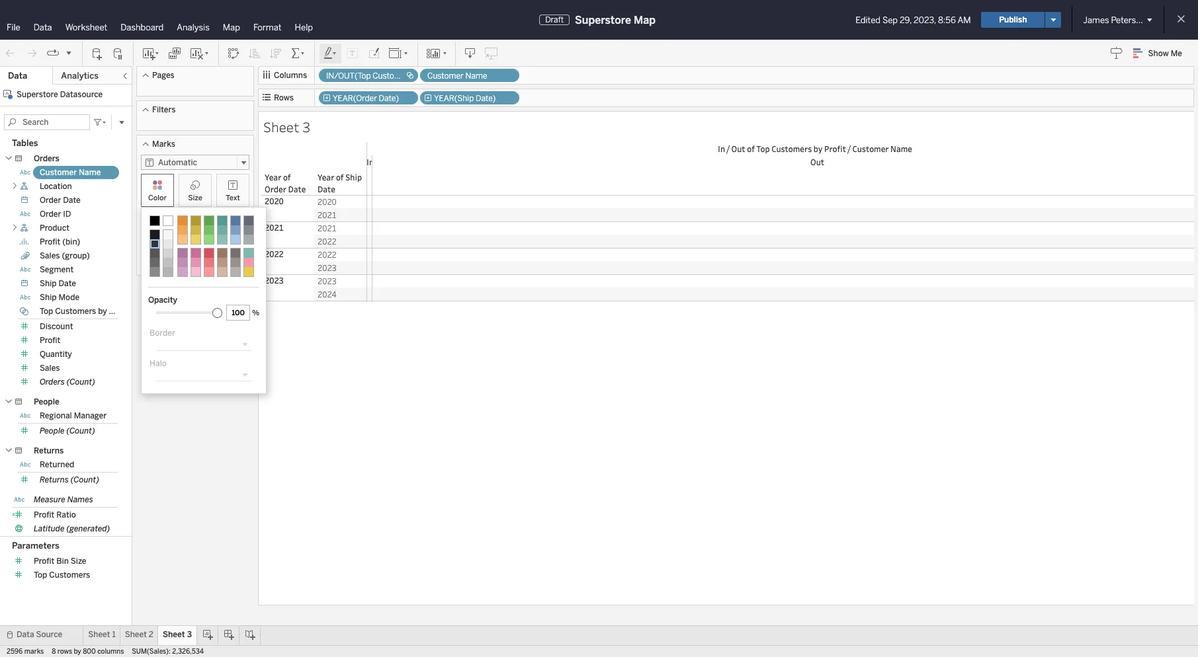 Task type: vqa. For each thing, say whether or not it's contained in the screenshot.
row containing Tim Burton's Collection
no



Task type: locate. For each thing, give the bounding box(es) containing it.
orders down tables
[[34, 154, 59, 163]]

customer name up the year(ship
[[428, 71, 487, 81]]

1 2023, year of ship date. press space to toggle selection. press escape to go back to the left margin. use arrow keys to navigate headers text field from the top
[[314, 261, 367, 275]]

fit image
[[389, 47, 410, 60]]

order up the order id
[[40, 196, 61, 205]]

people up regional
[[34, 398, 59, 407]]

clear sheet image
[[189, 47, 210, 60]]

date) down the in/out(top customers by profit) on the top
[[379, 94, 399, 103]]

superstore datasource
[[17, 90, 103, 99]]

2596
[[7, 649, 23, 657]]

product
[[40, 224, 69, 233]]

returns up "returned"
[[34, 447, 64, 456]]

2 horizontal spatial customer
[[853, 144, 889, 154]]

1 horizontal spatial customer name
[[428, 71, 487, 81]]

people
[[34, 398, 59, 407], [40, 427, 65, 436]]

customers down mode
[[55, 307, 96, 316]]

date) right the year(ship
[[476, 94, 496, 103]]

2022, year of ship date. press space to toggle selection. press escape to go back to the left margin. use arrow keys to navigate headers text field down 2021, year of ship date. press space to toggle selection. press escape to go back to the left margin. use arrow keys to navigate headers text box
[[314, 235, 367, 248]]

sheet 3 up sum(sales): 2,326,534
[[163, 631, 192, 640]]

0 vertical spatial (count)
[[67, 378, 95, 387]]

order up the product on the left top
[[40, 210, 61, 219]]

totals image
[[291, 47, 306, 60]]

2022, Year of Ship Date. Press Space to toggle selection. Press Escape to go back to the left margin. Use arrow keys to navigate headers text field
[[314, 235, 367, 248], [314, 248, 367, 261]]

order
[[40, 196, 61, 205], [40, 210, 61, 219]]

tooltip
[[184, 231, 207, 240]]

1 ship from the top
[[40, 279, 57, 289]]

returned
[[40, 461, 74, 470]]

data
[[34, 23, 52, 32], [8, 71, 27, 81], [17, 631, 34, 640]]

regional manager
[[40, 412, 107, 421]]

customers
[[373, 71, 413, 81], [772, 144, 812, 154], [55, 307, 96, 316], [49, 571, 90, 580]]

text
[[226, 194, 240, 203]]

superstore for superstore datasource
[[17, 90, 58, 99]]

0 horizontal spatial superstore
[[17, 90, 58, 99]]

2022, year of ship date. press space to toggle selection. press escape to go back to the left margin. use arrow keys to navigate headers text field down 2021, year of ship date. press space to toggle selection. press escape to go back to the left margin. use arrow keys to navigate headers text field
[[314, 248, 367, 261]]

customer
[[428, 71, 464, 81], [853, 144, 889, 154], [40, 168, 77, 177]]

1 2022, year of ship date. press space to toggle selection. press escape to go back to the left margin. use arrow keys to navigate headers text field from the top
[[314, 235, 367, 248]]

1 vertical spatial date
[[59, 279, 76, 289]]

3 up 2,326,534
[[187, 631, 192, 640]]

returns
[[34, 447, 64, 456], [40, 476, 69, 485]]

/ right in
[[727, 144, 730, 154]]

2 vertical spatial customer
[[40, 168, 77, 177]]

sales down quantity at left
[[40, 364, 60, 373]]

2023, year of ship date. press space to toggle selection. press escape to go back to the left margin. use arrow keys to navigate headers text field up 2024, year of ship date. press space to toggle selection. press escape to go back to the left margin. use arrow keys to navigate headers text box
[[314, 261, 367, 275]]

1 horizontal spatial superstore
[[575, 14, 631, 26]]

(count) down regional manager
[[67, 427, 95, 436]]

2 vertical spatial data
[[17, 631, 34, 640]]

None text field
[[226, 305, 250, 321]]

size right the bin
[[71, 557, 86, 566]]

show me
[[1149, 49, 1183, 58]]

sales (group)
[[40, 252, 90, 261]]

2023, year of ship date. press space to toggle selection. press escape to go back to the left margin. use arrow keys to navigate headers text field down 2021, year of ship date. press space to toggle selection. press escape to go back to the left margin. use arrow keys to navigate headers text field
[[314, 275, 367, 288]]

returns (count)
[[40, 476, 99, 485]]

superstore
[[575, 14, 631, 26], [17, 90, 58, 99]]

(count) for people (count)
[[67, 427, 95, 436]]

size up tooltip on the top left of page
[[188, 194, 202, 203]]

(count) up names
[[71, 476, 99, 485]]

2 vertical spatial top
[[34, 571, 47, 580]]

2 vertical spatial (count)
[[71, 476, 99, 485]]

returns down "returned"
[[40, 476, 69, 485]]

sheet
[[263, 118, 300, 136], [88, 631, 110, 640], [125, 631, 147, 640], [163, 631, 185, 640]]

mode
[[59, 293, 80, 303]]

1 horizontal spatial sheet 3
[[263, 118, 310, 136]]

1 horizontal spatial name
[[466, 71, 487, 81]]

1 horizontal spatial /
[[848, 144, 851, 154]]

people down regional
[[40, 427, 65, 436]]

in/out(top customers by profit)
[[326, 71, 448, 81]]

2596 marks
[[7, 649, 44, 657]]

show me button
[[1128, 43, 1195, 64]]

edited sep 29, 2023, 8:56 am
[[856, 15, 971, 25]]

In, In / Out of Top Customers by Profit. Press Space to toggle selection. Press Escape to go back to the left margin. Use arrow keys to navigate headers text field
[[367, 156, 372, 169]]

/
[[727, 144, 730, 154], [848, 144, 851, 154]]

sheet 3 down rows
[[263, 118, 310, 136]]

0 vertical spatial 3
[[302, 118, 310, 136]]

0 horizontal spatial 3
[[187, 631, 192, 640]]

0 vertical spatial date
[[63, 196, 81, 205]]

0 vertical spatial ship
[[40, 279, 57, 289]]

1 horizontal spatial map
[[634, 14, 656, 26]]

superstore map
[[575, 14, 656, 26]]

1 vertical spatial order
[[40, 210, 61, 219]]

0 vertical spatial sales
[[40, 252, 60, 261]]

0 horizontal spatial map
[[223, 23, 240, 32]]

1 vertical spatial orders
[[40, 378, 65, 387]]

replay animation image up analytics
[[65, 49, 73, 57]]

sheet down rows
[[263, 118, 300, 136]]

superstore up search text field
[[17, 90, 58, 99]]

date for order date
[[63, 196, 81, 205]]

top for top customers by profit
[[40, 307, 53, 316]]

0 vertical spatial orders
[[34, 154, 59, 163]]

0 vertical spatial order
[[40, 196, 61, 205]]

2020, Year of Order Date. Press Space to toggle selection. Press Escape to go back to the left margin. Use arrow keys to navigate headers text field
[[261, 195, 314, 222]]

1 horizontal spatial replay animation image
[[65, 49, 73, 57]]

2023, Year of Ship Date. Press Space to toggle selection. Press Escape to go back to the left margin. Use arrow keys to navigate headers text field
[[314, 261, 367, 275], [314, 275, 367, 288]]

2021, Year of Order Date. Press Space to toggle selection. Press Escape to go back to the left margin. Use arrow keys to navigate headers text field
[[261, 222, 314, 248]]

1 vertical spatial people
[[40, 427, 65, 436]]

new worksheet image
[[142, 47, 160, 60]]

sheet 3
[[263, 118, 310, 136], [163, 631, 192, 640]]

latitude (generated)
[[34, 525, 110, 534]]

top up discount
[[40, 307, 53, 316]]

draft
[[546, 15, 564, 24]]

replay animation image
[[46, 47, 60, 60], [65, 49, 73, 57]]

1 vertical spatial superstore
[[17, 90, 58, 99]]

marks. press enter to open the view data window.. use arrow keys to navigate data visualization elements. image
[[367, 195, 1199, 302]]

1 vertical spatial 3
[[187, 631, 192, 640]]

data up redo image
[[34, 23, 52, 32]]

collapse image
[[121, 72, 129, 80]]

1 order from the top
[[40, 196, 61, 205]]

ship down segment
[[40, 279, 57, 289]]

1 vertical spatial returns
[[40, 476, 69, 485]]

1 vertical spatial name
[[891, 144, 913, 154]]

size
[[188, 194, 202, 203], [71, 557, 86, 566]]

by for 800
[[74, 649, 81, 657]]

1
[[112, 631, 116, 640]]

0 vertical spatial customer
[[428, 71, 464, 81]]

publish button
[[982, 12, 1045, 28]]

ship for ship date
[[40, 279, 57, 289]]

highlight image
[[323, 47, 338, 60]]

sheet left 2 at the left
[[125, 631, 147, 640]]

(count) for orders (count)
[[67, 378, 95, 387]]

1 vertical spatial ship
[[40, 293, 57, 303]]

ratio
[[56, 511, 76, 520]]

to use edit in desktop, save the workbook outside of personal space image
[[485, 47, 498, 60]]

/ up out, in / out of top customers by profit. press space to toggle selection. press escape to go back to the left margin. use arrow keys to navigate headers text box
[[848, 144, 851, 154]]

1 date) from the left
[[379, 94, 399, 103]]

show labels image
[[346, 47, 359, 60]]

id
[[63, 210, 71, 219]]

people for people (count)
[[40, 427, 65, 436]]

(bin)
[[62, 238, 80, 247]]

top right of
[[757, 144, 770, 154]]

0 horizontal spatial /
[[727, 144, 730, 154]]

2020, Year of Ship Date. Press Space to toggle selection. Press Escape to go back to the left margin. Use arrow keys to navigate headers text field
[[314, 195, 367, 209]]

0 vertical spatial customer name
[[428, 71, 487, 81]]

1 horizontal spatial 3
[[302, 118, 310, 136]]

superstore right the draft
[[575, 14, 631, 26]]

returns for returns (count)
[[40, 476, 69, 485]]

1 vertical spatial customer
[[853, 144, 889, 154]]

1 / from the left
[[727, 144, 730, 154]]

3 down columns
[[302, 118, 310, 136]]

2 date) from the left
[[476, 94, 496, 103]]

2 order from the top
[[40, 210, 61, 219]]

profit for profit bin size
[[34, 557, 54, 566]]

2 sales from the top
[[40, 364, 60, 373]]

orders down quantity at left
[[40, 378, 65, 387]]

sales
[[40, 252, 60, 261], [40, 364, 60, 373]]

(count)
[[67, 378, 95, 387], [67, 427, 95, 436], [71, 476, 99, 485]]

1 vertical spatial sheet 3
[[163, 631, 192, 640]]

1 vertical spatial customer name
[[40, 168, 101, 177]]

8 rows by 800 columns
[[52, 649, 124, 657]]

0 vertical spatial size
[[188, 194, 202, 203]]

latitude
[[34, 525, 65, 534]]

order for order date
[[40, 196, 61, 205]]

0 vertical spatial people
[[34, 398, 59, 407]]

map
[[634, 14, 656, 26], [223, 23, 240, 32]]

customer name up location
[[40, 168, 101, 177]]

0 vertical spatial returns
[[34, 447, 64, 456]]

customers down the bin
[[49, 571, 90, 580]]

(count) for returns (count)
[[71, 476, 99, 485]]

date) for year(order date)
[[379, 94, 399, 103]]

0 vertical spatial data
[[34, 23, 52, 32]]

Out, In / Out of Top Customers by Profit. Press Space to toggle selection. Press Escape to go back to the left margin. Use arrow keys to navigate headers text field
[[372, 156, 1199, 169]]

replay animation image right redo image
[[46, 47, 60, 60]]

1 vertical spatial sales
[[40, 364, 60, 373]]

profit
[[825, 144, 847, 154], [40, 238, 60, 247], [109, 307, 130, 316], [40, 336, 60, 346], [34, 511, 54, 520], [34, 557, 54, 566]]

Search text field
[[4, 115, 90, 130]]

date up mode
[[59, 279, 76, 289]]

top down profit bin size
[[34, 571, 47, 580]]

sales up segment
[[40, 252, 60, 261]]

0 horizontal spatial size
[[71, 557, 86, 566]]

top customers by profit
[[40, 307, 130, 316]]

ship down ship date at the top of the page
[[40, 293, 57, 303]]

date)
[[379, 94, 399, 103], [476, 94, 496, 103]]

1 horizontal spatial date)
[[476, 94, 496, 103]]

1 vertical spatial top
[[40, 307, 53, 316]]

date up id
[[63, 196, 81, 205]]

worksheet
[[65, 23, 107, 32]]

2021, Year of Ship Date. Press Space to toggle selection. Press Escape to go back to the left margin. Use arrow keys to navigate headers text field
[[314, 222, 367, 235]]

2 vertical spatial name
[[79, 168, 101, 177]]

None range field
[[156, 306, 222, 314]]

peterson
[[1112, 15, 1147, 25]]

1 sales from the top
[[40, 252, 60, 261]]

measure
[[34, 496, 65, 505]]

0 horizontal spatial customer name
[[40, 168, 101, 177]]

2 ship from the top
[[40, 293, 57, 303]]

returns for returns
[[34, 447, 64, 456]]

0 horizontal spatial date)
[[379, 94, 399, 103]]

customer name
[[428, 71, 487, 81], [40, 168, 101, 177]]

columns
[[97, 649, 124, 657]]

2 horizontal spatial name
[[891, 144, 913, 154]]

(count) up regional manager
[[67, 378, 95, 387]]

measure names
[[34, 496, 93, 505]]

sales for sales (group)
[[40, 252, 60, 261]]

ship
[[40, 279, 57, 289], [40, 293, 57, 303]]

by
[[415, 71, 423, 81], [814, 144, 823, 154], [98, 307, 107, 316], [74, 649, 81, 657]]

profit ratio
[[34, 511, 76, 520]]

800
[[83, 649, 96, 657]]

customers down fit icon
[[373, 71, 413, 81]]

0 vertical spatial superstore
[[575, 14, 631, 26]]

date) for year(ship date)
[[476, 94, 496, 103]]

by for profit)
[[415, 71, 423, 81]]

1 vertical spatial (count)
[[67, 427, 95, 436]]

regional
[[40, 412, 72, 421]]

data up 2596 marks
[[17, 631, 34, 640]]

data down undo icon at the top of page
[[8, 71, 27, 81]]

quantity
[[40, 350, 72, 359]]

3
[[302, 118, 310, 136], [187, 631, 192, 640]]

1 vertical spatial size
[[71, 557, 86, 566]]

manager
[[74, 412, 107, 421]]

customers for top customers
[[49, 571, 90, 580]]

out
[[732, 144, 746, 154]]



Task type: describe. For each thing, give the bounding box(es) containing it.
(group)
[[62, 252, 90, 261]]

location
[[40, 182, 72, 191]]

2024, Year of Ship Date. Press Space to toggle selection. Press Escape to go back to the left margin. Use arrow keys to navigate headers text field
[[314, 288, 367, 301]]

customers for in/out(top customers by profit)
[[373, 71, 413, 81]]

ship for ship mode
[[40, 293, 57, 303]]

2021, Year of Ship Date. Press Space to toggle selection. Press Escape to go back to the left margin. Use arrow keys to navigate headers text field
[[314, 209, 367, 222]]

sep
[[883, 15, 898, 25]]

filters
[[152, 105, 176, 115]]

pause auto updates image
[[112, 47, 125, 60]]

sheet left 1
[[88, 631, 110, 640]]

undo image
[[4, 47, 17, 60]]

in / out of top customers by profit  /  customer name
[[718, 144, 913, 154]]

year(order
[[333, 94, 377, 103]]

sum(sales): 2,326,534
[[132, 649, 204, 657]]

tables
[[12, 138, 38, 148]]

orders (count)
[[40, 378, 95, 387]]

profit for profit
[[40, 336, 60, 346]]

ship mode
[[40, 293, 80, 303]]

opacity
[[148, 296, 178, 305]]

29,
[[900, 15, 912, 25]]

profit)
[[425, 71, 448, 81]]

2023, Year of Order Date. Press Space to toggle selection. Press Escape to go back to the left margin. Use arrow keys to navigate headers text field
[[261, 275, 314, 301]]

1 horizontal spatial size
[[188, 194, 202, 203]]

of
[[747, 144, 755, 154]]

year(ship
[[434, 94, 474, 103]]

new data source image
[[91, 47, 104, 60]]

publish
[[1000, 15, 1028, 24]]

superstore for superstore map
[[575, 14, 631, 26]]

dashboard
[[121, 23, 164, 32]]

parameters
[[12, 541, 59, 551]]

2 2023, year of ship date. press space to toggle selection. press escape to go back to the left margin. use arrow keys to navigate headers text field from the top
[[314, 275, 367, 288]]

2
[[149, 631, 154, 640]]

top for top customers
[[34, 571, 47, 580]]

2 / from the left
[[848, 144, 851, 154]]

file
[[7, 23, 20, 32]]

detail
[[148, 231, 167, 240]]

datasource
[[60, 90, 103, 99]]

data source
[[17, 631, 62, 640]]

ship date
[[40, 279, 76, 289]]

0 horizontal spatial name
[[79, 168, 101, 177]]

help
[[295, 23, 313, 32]]

0 vertical spatial sheet 3
[[263, 118, 310, 136]]

0 vertical spatial top
[[757, 144, 770, 154]]

sum(sales):
[[132, 649, 171, 657]]

profit (bin)
[[40, 238, 80, 247]]

order id
[[40, 210, 71, 219]]

customers for top customers by profit
[[55, 307, 96, 316]]

analytics
[[61, 71, 99, 81]]

1 horizontal spatial customer
[[428, 71, 464, 81]]

color
[[148, 194, 167, 203]]

0 horizontal spatial replay animation image
[[46, 47, 60, 60]]

8:56
[[939, 15, 956, 25]]

format workbook image
[[367, 47, 381, 60]]

date for ship date
[[59, 279, 76, 289]]

0 horizontal spatial customer
[[40, 168, 77, 177]]

sheet 2
[[125, 631, 154, 640]]

source
[[36, 631, 62, 640]]

rows
[[57, 649, 72, 657]]

sheet 1
[[88, 631, 116, 640]]

marks
[[24, 649, 44, 657]]

by for profit
[[98, 307, 107, 316]]

marks
[[152, 140, 175, 149]]

year(ship date)
[[434, 94, 496, 103]]

orders for orders
[[34, 154, 59, 163]]

order for order id
[[40, 210, 61, 219]]

customers up out, in / out of top customers by profit. press space to toggle selection. press escape to go back to the left margin. use arrow keys to navigate headers text box
[[772, 144, 812, 154]]

duplicate image
[[168, 47, 181, 60]]

am
[[958, 15, 971, 25]]

show
[[1149, 49, 1169, 58]]

8
[[52, 649, 56, 657]]

download image
[[464, 47, 477, 60]]

sort descending image
[[269, 47, 283, 60]]

year(order date)
[[333, 94, 399, 103]]

bin
[[56, 557, 69, 566]]

0 horizontal spatial sheet 3
[[163, 631, 192, 640]]

pages
[[152, 71, 175, 80]]

me
[[1171, 49, 1183, 58]]

top customers
[[34, 571, 90, 580]]

in
[[718, 144, 725, 154]]

names
[[67, 496, 93, 505]]

profit for profit (bin)
[[40, 238, 60, 247]]

sort ascending image
[[248, 47, 261, 60]]

2 2022, year of ship date. press space to toggle selection. press escape to go back to the left margin. use arrow keys to navigate headers text field from the top
[[314, 248, 367, 261]]

in/out(top
[[326, 71, 371, 81]]

people for people
[[34, 398, 59, 407]]

columns
[[274, 71, 307, 80]]

james
[[1084, 15, 1110, 25]]

discount
[[40, 322, 73, 332]]

redo image
[[25, 47, 38, 60]]

rows
[[274, 93, 294, 103]]

orders for orders (count)
[[40, 378, 65, 387]]

(generated)
[[66, 525, 110, 534]]

sales for sales
[[40, 364, 60, 373]]

2,326,534
[[172, 649, 204, 657]]

%
[[252, 309, 260, 318]]

profit for profit ratio
[[34, 511, 54, 520]]

2023,
[[914, 15, 937, 25]]

edited
[[856, 15, 881, 25]]

0 vertical spatial name
[[466, 71, 487, 81]]

segment
[[40, 265, 74, 275]]

sum(sales)
[[165, 255, 209, 264]]

data guide image
[[1110, 46, 1124, 60]]

james peterson
[[1084, 15, 1147, 25]]

order date
[[40, 196, 81, 205]]

people (count)
[[40, 427, 95, 436]]

1 vertical spatial data
[[8, 71, 27, 81]]

analysis
[[177, 23, 210, 32]]

show/hide cards image
[[426, 47, 447, 60]]

sheet up sum(sales): 2,326,534
[[163, 631, 185, 640]]

profit bin size
[[34, 557, 86, 566]]

swap rows and columns image
[[227, 47, 240, 60]]

format
[[253, 23, 282, 32]]

2022, Year of Order Date. Press Space to toggle selection. Press Escape to go back to the left margin. Use arrow keys to navigate headers text field
[[261, 248, 314, 275]]



